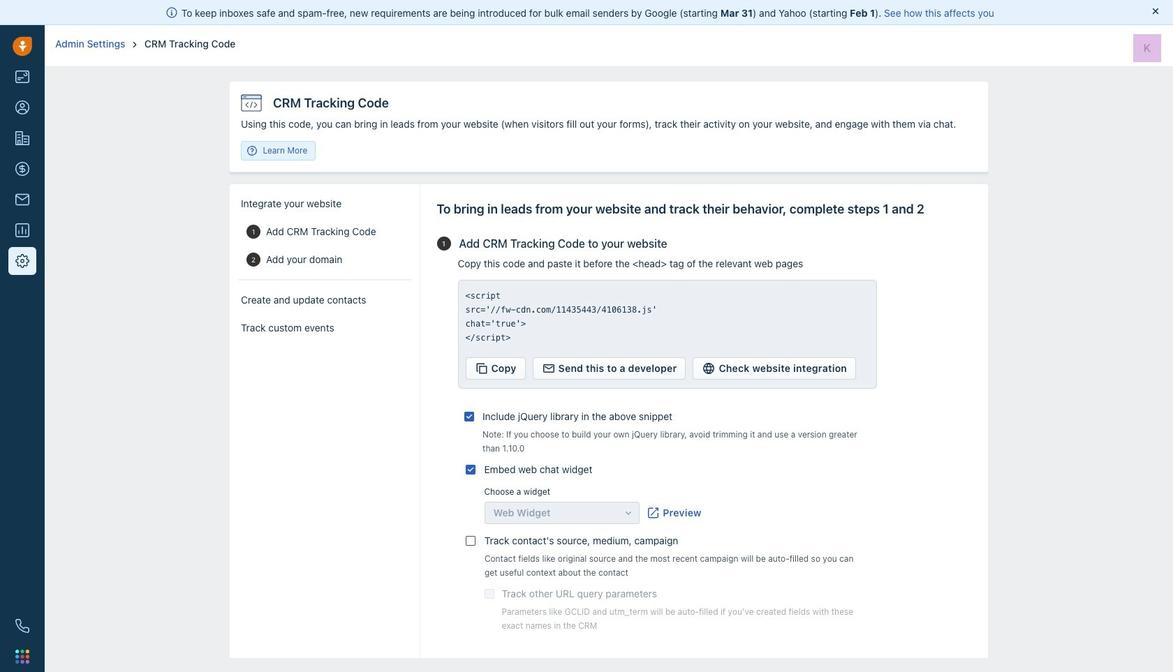 Task type: describe. For each thing, give the bounding box(es) containing it.
phone element
[[8, 612, 36, 640]]

phone image
[[15, 619, 29, 633]]



Task type: vqa. For each thing, say whether or not it's contained in the screenshot.
text box
yes



Task type: locate. For each thing, give the bounding box(es) containing it.
None text field
[[465, 289, 869, 345]]

freshworks switcher image
[[15, 650, 29, 664]]



